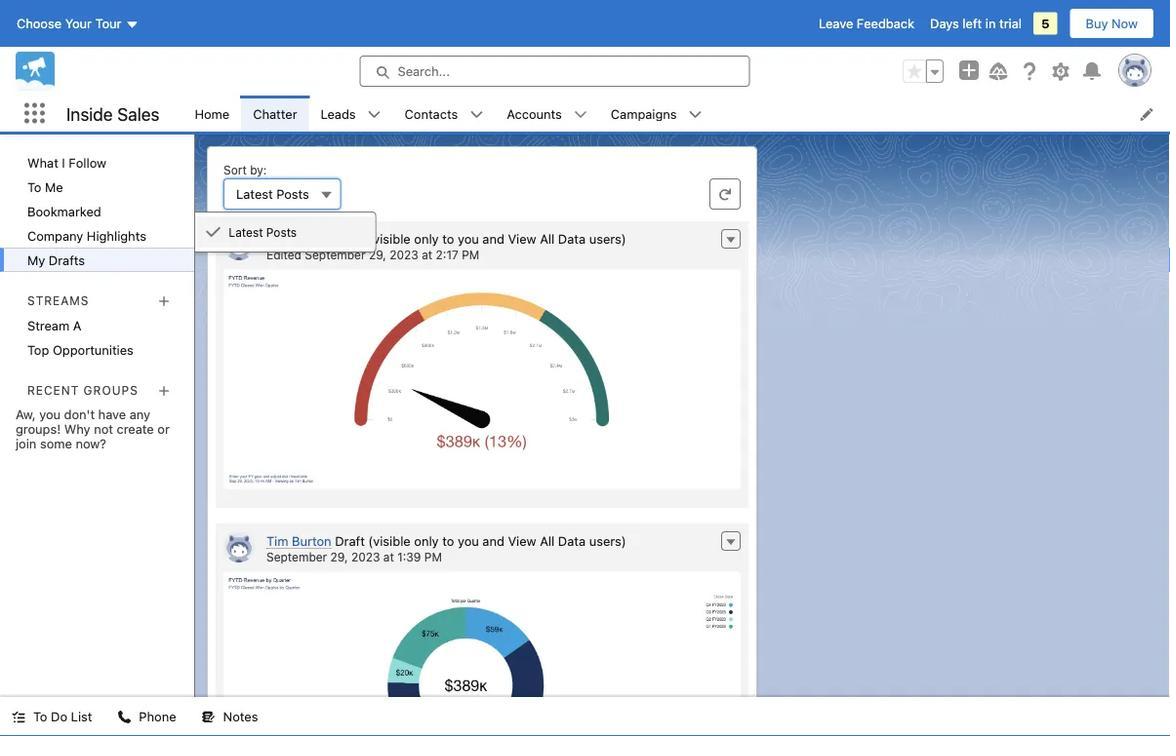 Task type: describe. For each thing, give the bounding box(es) containing it.
recent
[[27, 384, 79, 397]]

left
[[963, 16, 982, 31]]

september 29, 2023 at 1:39 pm link
[[266, 551, 442, 565]]

search...
[[398, 64, 450, 79]]

data for tim burton draft (visible only to you and view all data users) edited september 29, 2023 at 2:17 pm
[[558, 231, 586, 246]]

top opportunities link
[[0, 338, 194, 362]]

latest posts list box
[[189, 212, 376, 253]]

leads list item
[[309, 96, 393, 132]]

5
[[1041, 16, 1050, 31]]

september inside tim burton draft (visible only to you and view all data users) edited september 29, 2023 at 2:17 pm
[[305, 248, 366, 262]]

choose your tour button
[[16, 8, 140, 39]]

september inside 'tim burton draft (visible only to you and view all data users) september 29, 2023 at 1:39 pm'
[[266, 551, 327, 565]]

tim burton link for tim burton draft (visible only to you and view all data users) september 29, 2023 at 1:39 pm
[[266, 534, 331, 550]]

latest posts inside option
[[229, 226, 297, 240]]

drafts
[[49, 253, 85, 267]]

notes
[[223, 710, 258, 725]]

leave
[[819, 16, 853, 31]]

top
[[27, 343, 49, 357]]

to for tim burton draft (visible only to you and view all data users) edited september 29, 2023 at 2:17 pm
[[442, 231, 454, 246]]

notes button
[[190, 698, 270, 737]]

users) for tim burton draft (visible only to you and view all data users) edited september 29, 2023 at 2:17 pm
[[589, 231, 626, 246]]

campaigns link
[[599, 96, 689, 132]]

groups
[[84, 384, 138, 397]]

contacts link
[[393, 96, 470, 132]]

stream a link
[[0, 313, 194, 338]]

accounts
[[507, 106, 562, 121]]

tim for tim burton draft (visible only to you and view all data users) edited september 29, 2023 at 2:17 pm
[[266, 231, 288, 246]]

sort by:
[[223, 163, 267, 177]]

some
[[40, 436, 72, 451]]

buy now
[[1086, 16, 1138, 31]]

to for tim burton draft (visible only to you and view all data users) september 29, 2023 at 1:39 pm
[[442, 534, 454, 549]]

2:17
[[436, 248, 458, 262]]

stream a top opportunities
[[27, 318, 134, 357]]

at inside 'tim burton draft (visible only to you and view all data users) september 29, 2023 at 1:39 pm'
[[383, 551, 394, 565]]

buy now button
[[1069, 8, 1155, 39]]

what
[[27, 155, 58, 170]]

posts inside option
[[266, 226, 297, 240]]

and for tim burton draft (visible only to you and view all data users) edited september 29, 2023 at 2:17 pm
[[482, 231, 504, 246]]

you for tim burton draft (visible only to you and view all data users) september 29, 2023 at 1:39 pm
[[458, 534, 479, 549]]

phone
[[139, 710, 176, 725]]

opportunities
[[53, 343, 134, 357]]

have
[[98, 407, 126, 422]]

streams link
[[27, 294, 89, 307]]

trial
[[999, 16, 1022, 31]]

tim burton image
[[223, 532, 255, 563]]

leave feedback link
[[819, 16, 915, 31]]

do
[[51, 710, 67, 725]]

tim burton, september 29, 2023 at 2:17 pm element
[[216, 222, 749, 509]]

draft for tim burton draft (visible only to you and view all data users) september 29, 2023 at 1:39 pm
[[335, 534, 365, 549]]

latest posts option
[[190, 217, 375, 248]]

what i follow to me bookmarked company highlights my drafts
[[27, 155, 146, 267]]

2023 inside 'tim burton draft (visible only to you and view all data users) september 29, 2023 at 1:39 pm'
[[351, 551, 380, 565]]

users) for tim burton draft (visible only to you and view all data users) september 29, 2023 at 1:39 pm
[[589, 534, 626, 549]]

tim burton image
[[223, 229, 255, 261]]

company highlights link
[[0, 223, 194, 248]]

view for tim burton draft (visible only to you and view all data users) edited september 29, 2023 at 2:17 pm
[[508, 231, 536, 246]]

pm inside tim burton draft (visible only to you and view all data users) edited september 29, 2023 at 2:17 pm
[[462, 248, 479, 262]]

don't
[[64, 407, 95, 422]]

choose your tour
[[17, 16, 121, 31]]

fytd revenue image
[[223, 270, 741, 493]]

burton for tim burton draft (visible only to you and view all data users) september 29, 2023 at 1:39 pm
[[292, 534, 331, 549]]

latest posts inside button
[[236, 187, 309, 202]]

latest inside option
[[229, 226, 263, 240]]

you inside aw, you don't have any groups!
[[39, 407, 61, 422]]

any
[[130, 407, 150, 422]]

leave feedback
[[819, 16, 915, 31]]

create
[[117, 422, 154, 436]]

to inside button
[[33, 710, 47, 725]]

view for tim burton draft (visible only to you and view all data users) september 29, 2023 at 1:39 pm
[[508, 534, 536, 549]]

inside
[[66, 103, 113, 124]]

pm inside 'tim burton draft (visible only to you and view all data users) september 29, 2023 at 1:39 pm'
[[424, 551, 442, 565]]

text default image inside 'contacts' list item
[[470, 108, 483, 122]]

by:
[[250, 163, 267, 177]]

fytd revenue by quarter image
[[223, 572, 741, 737]]

bookmarked link
[[0, 199, 194, 223]]

(visible for tim burton draft (visible only to you and view all data users) september 29, 2023 at 1:39 pm
[[368, 534, 411, 549]]

company
[[27, 228, 83, 243]]

all for tim burton draft (visible only to you and view all data users) edited september 29, 2023 at 2:17 pm
[[540, 231, 555, 246]]

home link
[[183, 96, 241, 132]]

campaigns
[[611, 106, 677, 121]]

latest inside button
[[236, 187, 273, 202]]

tim burton draft (visible only to you and view all data users) edited september 29, 2023 at 2:17 pm
[[266, 231, 626, 262]]

me
[[45, 180, 63, 194]]

in
[[986, 16, 996, 31]]

or
[[157, 422, 170, 436]]

why
[[64, 422, 90, 436]]



Task type: vqa. For each thing, say whether or not it's contained in the screenshot.
the top opportunities link
yes



Task type: locate. For each thing, give the bounding box(es) containing it.
2 users) from the top
[[589, 534, 626, 549]]

29,
[[369, 248, 386, 262], [330, 551, 348, 565]]

text default image right contacts
[[470, 108, 483, 122]]

only for tim burton draft (visible only to you and view all data users) september 29, 2023 at 1:39 pm
[[414, 534, 439, 549]]

text default image inside notes button
[[202, 711, 215, 725]]

you inside 'tim burton draft (visible only to you and view all data users) september 29, 2023 at 1:39 pm'
[[458, 534, 479, 549]]

tim burton, september 29, 2023 at 1:39 pm element
[[216, 524, 749, 737]]

0 horizontal spatial 29,
[[330, 551, 348, 565]]

(visible for tim burton draft (visible only to you and view all data users) edited september 29, 2023 at 2:17 pm
[[368, 231, 411, 246]]

view inside 'tim burton draft (visible only to you and view all data users) september 29, 2023 at 1:39 pm'
[[508, 534, 536, 549]]

and inside tim burton draft (visible only to you and view all data users) edited september 29, 2023 at 2:17 pm
[[482, 231, 504, 246]]

2023 left 1:39
[[351, 551, 380, 565]]

all for tim burton draft (visible only to you and view all data users) september 29, 2023 at 1:39 pm
[[540, 534, 555, 549]]

data for tim burton draft (visible only to you and view all data users) september 29, 2023 at 1:39 pm
[[558, 534, 586, 549]]

sort
[[223, 163, 247, 177]]

0 vertical spatial view
[[508, 231, 536, 246]]

to do list button
[[0, 698, 104, 737]]

1 vertical spatial all
[[540, 534, 555, 549]]

(visible up 1:39
[[368, 534, 411, 549]]

and for tim burton draft (visible only to you and view all data users) september 29, 2023 at 1:39 pm
[[482, 534, 504, 549]]

burton inside 'tim burton draft (visible only to you and view all data users) september 29, 2023 at 1:39 pm'
[[292, 534, 331, 549]]

2 burton from the top
[[292, 534, 331, 549]]

29, inside 'tim burton draft (visible only to you and view all data users) september 29, 2023 at 1:39 pm'
[[330, 551, 348, 565]]

2 tim from the top
[[266, 534, 288, 549]]

(visible
[[368, 231, 411, 246], [368, 534, 411, 549]]

at left 2:17
[[422, 248, 433, 262]]

only inside 'tim burton draft (visible only to you and view all data users) september 29, 2023 at 1:39 pm'
[[414, 534, 439, 549]]

now
[[1112, 16, 1138, 31]]

sales
[[117, 103, 160, 124]]

0 vertical spatial tim burton link
[[266, 231, 331, 247]]

view
[[508, 231, 536, 246], [508, 534, 536, 549]]

bookmarked
[[27, 204, 101, 219]]

now?
[[76, 436, 106, 451]]

only up 1:39
[[414, 534, 439, 549]]

1 draft from the top
[[335, 231, 365, 246]]

0 vertical spatial (visible
[[368, 231, 411, 246]]

2023 left 2:17
[[390, 248, 419, 262]]

0 vertical spatial pm
[[462, 248, 479, 262]]

text default image
[[368, 108, 381, 122], [689, 108, 702, 122], [205, 224, 221, 240], [12, 711, 25, 725]]

latest posts up edited on the top of page
[[229, 226, 297, 240]]

to me link
[[0, 175, 194, 199]]

text default image left phone at the left
[[117, 711, 131, 725]]

data inside 'tim burton draft (visible only to you and view all data users) september 29, 2023 at 1:39 pm'
[[558, 534, 586, 549]]

you inside tim burton draft (visible only to you and view all data users) edited september 29, 2023 at 2:17 pm
[[458, 231, 479, 246]]

pm right 1:39
[[424, 551, 442, 565]]

what i follow link
[[0, 150, 194, 175]]

1 vertical spatial pm
[[424, 551, 442, 565]]

2 view from the top
[[508, 534, 536, 549]]

latest
[[236, 187, 273, 202], [229, 226, 263, 240]]

you for tim burton draft (visible only to you and view all data users) edited september 29, 2023 at 2:17 pm
[[458, 231, 479, 246]]

list
[[71, 710, 92, 725]]

at inside tim burton draft (visible only to you and view all data users) edited september 29, 2023 at 2:17 pm
[[422, 248, 433, 262]]

1 to from the top
[[442, 231, 454, 246]]

2 (visible from the top
[[368, 534, 411, 549]]

1 vertical spatial view
[[508, 534, 536, 549]]

0 vertical spatial latest posts
[[236, 187, 309, 202]]

data
[[558, 231, 586, 246], [558, 534, 586, 549]]

tim
[[266, 231, 288, 246], [266, 534, 288, 549]]

tim burton link inside tim burton, september 29, 2023 at 1:39 pm element
[[266, 534, 331, 550]]

tim inside tim burton draft (visible only to you and view all data users) edited september 29, 2023 at 2:17 pm
[[266, 231, 288, 246]]

2023 inside tim burton draft (visible only to you and view all data users) edited september 29, 2023 at 2:17 pm
[[390, 248, 419, 262]]

days left in trial
[[930, 16, 1022, 31]]

1 vertical spatial data
[[558, 534, 586, 549]]

0 horizontal spatial pm
[[424, 551, 442, 565]]

1 vertical spatial posts
[[266, 226, 297, 240]]

0 vertical spatial burton
[[292, 231, 331, 246]]

burton up the september 29, 2023 at 1:39 pm 'link'
[[292, 534, 331, 549]]

1 and from the top
[[482, 231, 504, 246]]

text default image left tim burton image
[[205, 224, 221, 240]]

posts inside button
[[276, 187, 309, 202]]

my
[[27, 253, 45, 267]]

at
[[422, 248, 433, 262], [383, 551, 394, 565]]

1 vertical spatial latest posts
[[229, 226, 297, 240]]

contacts
[[405, 106, 458, 121]]

your
[[65, 16, 92, 31]]

1 horizontal spatial at
[[422, 248, 433, 262]]

buy
[[1086, 16, 1108, 31]]

1 horizontal spatial pm
[[462, 248, 479, 262]]

at left 1:39
[[383, 551, 394, 565]]

aw, you don't have any groups!
[[16, 407, 150, 436]]

0 vertical spatial at
[[422, 248, 433, 262]]

1 vertical spatial to
[[33, 710, 47, 725]]

groups!
[[16, 422, 61, 436]]

aw,
[[16, 407, 36, 422]]

2 data from the top
[[558, 534, 586, 549]]

inside sales
[[66, 103, 160, 124]]

0 horizontal spatial at
[[383, 551, 394, 565]]

data inside tim burton draft (visible only to you and view all data users) edited september 29, 2023 at 2:17 pm
[[558, 231, 586, 246]]

burton up edited on the top of page
[[292, 231, 331, 246]]

2 all from the top
[[540, 534, 555, 549]]

2 vertical spatial you
[[458, 534, 479, 549]]

to inside tim burton draft (visible only to you and view all data users) edited september 29, 2023 at 2:17 pm
[[442, 231, 454, 246]]

search... button
[[360, 56, 750, 87]]

tim burton link up the september 29, 2023 at 1:39 pm 'link'
[[266, 534, 331, 550]]

users)
[[589, 231, 626, 246], [589, 534, 626, 549]]

users) inside tim burton draft (visible only to you and view all data users) edited september 29, 2023 at 2:17 pm
[[589, 231, 626, 246]]

highlights
[[87, 228, 146, 243]]

chatter
[[253, 106, 297, 121]]

latest down latest posts button
[[229, 226, 263, 240]]

to left me
[[27, 180, 41, 194]]

1 vertical spatial at
[[383, 551, 394, 565]]

leads link
[[309, 96, 368, 132]]

leads
[[321, 106, 356, 121]]

text default image right leads in the left of the page
[[368, 108, 381, 122]]

1 vertical spatial burton
[[292, 534, 331, 549]]

list
[[183, 96, 1170, 132]]

0 vertical spatial and
[[482, 231, 504, 246]]

phone button
[[106, 698, 188, 737]]

0 vertical spatial only
[[414, 231, 439, 246]]

1 only from the top
[[414, 231, 439, 246]]

a
[[73, 318, 81, 333]]

follow
[[69, 155, 106, 170]]

pm
[[462, 248, 479, 262], [424, 551, 442, 565]]

tim inside 'tim burton draft (visible only to you and view all data users) september 29, 2023 at 1:39 pm'
[[266, 534, 288, 549]]

draft for tim burton draft (visible only to you and view all data users) edited september 29, 2023 at 2:17 pm
[[335, 231, 365, 246]]

september
[[305, 248, 366, 262], [266, 551, 327, 565]]

list containing home
[[183, 96, 1170, 132]]

0 vertical spatial september
[[305, 248, 366, 262]]

my drafts link
[[0, 248, 194, 272]]

2 tim burton link from the top
[[266, 534, 331, 550]]

(visible inside 'tim burton draft (visible only to you and view all data users) september 29, 2023 at 1:39 pm'
[[368, 534, 411, 549]]

recent groups link
[[27, 384, 138, 397]]

text default image right accounts
[[574, 108, 587, 122]]

0 vertical spatial to
[[27, 180, 41, 194]]

only up 2:17
[[414, 231, 439, 246]]

burton for tim burton draft (visible only to you and view all data users) edited september 29, 2023 at 2:17 pm
[[292, 231, 331, 246]]

draft inside 'tim burton draft (visible only to you and view all data users) september 29, 2023 at 1:39 pm'
[[335, 534, 365, 549]]

1 horizontal spatial 2023
[[390, 248, 419, 262]]

not
[[94, 422, 113, 436]]

29, left 2:17
[[369, 248, 386, 262]]

tour
[[95, 16, 121, 31]]

september right edited on the top of page
[[305, 248, 366, 262]]

tim for tim burton draft (visible only to you and view all data users) september 29, 2023 at 1:39 pm
[[266, 534, 288, 549]]

2023
[[390, 248, 419, 262], [351, 551, 380, 565]]

0 vertical spatial you
[[458, 231, 479, 246]]

feedback
[[857, 16, 915, 31]]

choose
[[17, 16, 62, 31]]

draft up the edited september 29, 2023 at 2:17 pm link
[[335, 231, 365, 246]]

0 vertical spatial tim
[[266, 231, 288, 246]]

1 users) from the top
[[589, 231, 626, 246]]

text default image
[[470, 108, 483, 122], [574, 108, 587, 122], [117, 711, 131, 725], [202, 711, 215, 725]]

1 tim burton link from the top
[[266, 231, 331, 247]]

(visible up the edited september 29, 2023 at 2:17 pm link
[[368, 231, 411, 246]]

to inside what i follow to me bookmarked company highlights my drafts
[[27, 180, 41, 194]]

text default image inside leads list item
[[368, 108, 381, 122]]

0 vertical spatial data
[[558, 231, 586, 246]]

tim burton link inside tim burton, september 29, 2023 at 2:17 pm element
[[266, 231, 331, 247]]

text default image inside the phone button
[[117, 711, 131, 725]]

draft
[[335, 231, 365, 246], [335, 534, 365, 549]]

text default image inside the latest posts option
[[205, 224, 221, 240]]

1 vertical spatial you
[[39, 407, 61, 422]]

1 vertical spatial tim burton link
[[266, 534, 331, 550]]

text default image inside to do list button
[[12, 711, 25, 725]]

text default image inside campaigns list item
[[689, 108, 702, 122]]

why not create or join some now?
[[16, 422, 170, 451]]

0 vertical spatial all
[[540, 231, 555, 246]]

users) inside 'tim burton draft (visible only to you and view all data users) september 29, 2023 at 1:39 pm'
[[589, 534, 626, 549]]

stream
[[27, 318, 70, 333]]

latest posts down by:
[[236, 187, 309, 202]]

tim up edited on the top of page
[[266, 231, 288, 246]]

tim burton link
[[266, 231, 331, 247], [266, 534, 331, 550]]

1 view from the top
[[508, 231, 536, 246]]

chatter link
[[241, 96, 309, 132]]

latest posts
[[236, 187, 309, 202], [229, 226, 297, 240]]

0 vertical spatial 29,
[[369, 248, 386, 262]]

2 to from the top
[[442, 534, 454, 549]]

0 vertical spatial to
[[442, 231, 454, 246]]

1 vertical spatial latest
[[229, 226, 263, 240]]

posts up edited on the top of page
[[266, 226, 297, 240]]

edited september 29, 2023 at 2:17 pm link
[[266, 248, 479, 262]]

home
[[195, 106, 230, 121]]

streams
[[27, 294, 89, 307]]

view inside tim burton draft (visible only to you and view all data users) edited september 29, 2023 at 2:17 pm
[[508, 231, 536, 246]]

join
[[16, 436, 36, 451]]

text default image left notes
[[202, 711, 215, 725]]

0 vertical spatial posts
[[276, 187, 309, 202]]

1 burton from the top
[[292, 231, 331, 246]]

campaigns list item
[[599, 96, 714, 132]]

contacts list item
[[393, 96, 495, 132]]

all inside 'tim burton draft (visible only to you and view all data users) september 29, 2023 at 1:39 pm'
[[540, 534, 555, 549]]

Sort by: button
[[223, 179, 341, 210]]

1 vertical spatial tim
[[266, 534, 288, 549]]

1 vertical spatial users)
[[589, 534, 626, 549]]

1 horizontal spatial 29,
[[369, 248, 386, 262]]

1 vertical spatial to
[[442, 534, 454, 549]]

i
[[62, 155, 65, 170]]

all inside tim burton draft (visible only to you and view all data users) edited september 29, 2023 at 2:17 pm
[[540, 231, 555, 246]]

tim right tim burton icon
[[266, 534, 288, 549]]

accounts list item
[[495, 96, 599, 132]]

only inside tim burton draft (visible only to you and view all data users) edited september 29, 2023 at 2:17 pm
[[414, 231, 439, 246]]

0 vertical spatial users)
[[589, 231, 626, 246]]

recent groups
[[27, 384, 138, 397]]

and
[[482, 231, 504, 246], [482, 534, 504, 549]]

burton inside tim burton draft (visible only to you and view all data users) edited september 29, 2023 at 2:17 pm
[[292, 231, 331, 246]]

days
[[930, 16, 959, 31]]

1 vertical spatial and
[[482, 534, 504, 549]]

only for tim burton draft (visible only to you and view all data users) edited september 29, 2023 at 2:17 pm
[[414, 231, 439, 246]]

1 data from the top
[[558, 231, 586, 246]]

1:39
[[397, 551, 421, 565]]

(visible inside tim burton draft (visible only to you and view all data users) edited september 29, 2023 at 2:17 pm
[[368, 231, 411, 246]]

group
[[903, 60, 944, 83]]

latest down by:
[[236, 187, 273, 202]]

tim burton link for tim burton draft (visible only to you and view all data users) edited september 29, 2023 at 2:17 pm
[[266, 231, 331, 247]]

2 and from the top
[[482, 534, 504, 549]]

2 only from the top
[[414, 534, 439, 549]]

29, left 1:39
[[330, 551, 348, 565]]

text default image right campaigns
[[689, 108, 702, 122]]

only
[[414, 231, 439, 246], [414, 534, 439, 549]]

29, inside tim burton draft (visible only to you and view all data users) edited september 29, 2023 at 2:17 pm
[[369, 248, 386, 262]]

text default image left do
[[12, 711, 25, 725]]

you
[[458, 231, 479, 246], [39, 407, 61, 422], [458, 534, 479, 549]]

to do list
[[33, 710, 92, 725]]

1 vertical spatial only
[[414, 534, 439, 549]]

1 vertical spatial (visible
[[368, 534, 411, 549]]

2 draft from the top
[[335, 534, 365, 549]]

0 horizontal spatial 2023
[[351, 551, 380, 565]]

tim burton link up edited on the top of page
[[266, 231, 331, 247]]

0 vertical spatial draft
[[335, 231, 365, 246]]

draft inside tim burton draft (visible only to you and view all data users) edited september 29, 2023 at 2:17 pm
[[335, 231, 365, 246]]

1 all from the top
[[540, 231, 555, 246]]

text default image inside accounts 'list item'
[[574, 108, 587, 122]]

1 vertical spatial september
[[266, 551, 327, 565]]

pm right 2:17
[[462, 248, 479, 262]]

posts up "latest posts" list box
[[276, 187, 309, 202]]

to inside 'tim burton draft (visible only to you and view all data users) september 29, 2023 at 1:39 pm'
[[442, 534, 454, 549]]

and inside 'tim burton draft (visible only to you and view all data users) september 29, 2023 at 1:39 pm'
[[482, 534, 504, 549]]

1 vertical spatial draft
[[335, 534, 365, 549]]

1 (visible from the top
[[368, 231, 411, 246]]

tim burton draft (visible only to you and view all data users) september 29, 2023 at 1:39 pm
[[266, 534, 626, 565]]

1 vertical spatial 29,
[[330, 551, 348, 565]]

1 tim from the top
[[266, 231, 288, 246]]

0 vertical spatial latest
[[236, 187, 273, 202]]

to left do
[[33, 710, 47, 725]]

0 vertical spatial 2023
[[390, 248, 419, 262]]

accounts link
[[495, 96, 574, 132]]

draft up the september 29, 2023 at 1:39 pm 'link'
[[335, 534, 365, 549]]

posts
[[276, 187, 309, 202], [266, 226, 297, 240]]

1 vertical spatial 2023
[[351, 551, 380, 565]]

september right tim burton icon
[[266, 551, 327, 565]]

edited
[[266, 248, 302, 262]]



